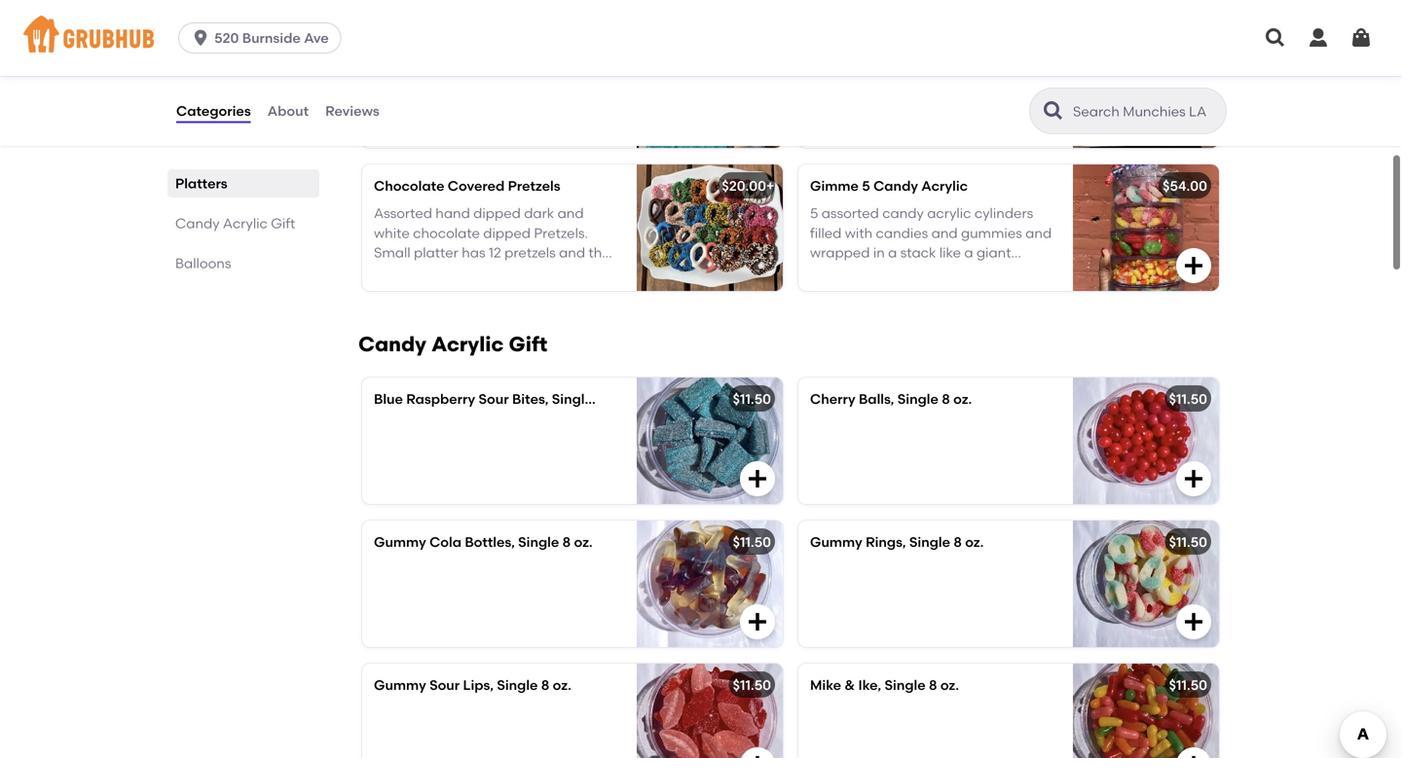Task type: locate. For each thing, give the bounding box(es) containing it.
1 horizontal spatial a
[[965, 245, 974, 261]]

oz. right 'balls,'
[[954, 391, 972, 407]]

mike
[[810, 677, 842, 694]]

platters
[[175, 175, 228, 192]]

platter
[[414, 245, 459, 261], [416, 264, 460, 281]]

0 horizontal spatial sour
[[430, 677, 460, 694]]

candy
[[883, 205, 924, 222]]

gummy left rings, in the right bottom of the page
[[810, 534, 863, 551]]

has
[[462, 245, 486, 261], [464, 264, 487, 281]]

lips,
[[463, 677, 494, 694]]

gimme 5 candy acrylic
[[810, 178, 968, 194]]

candy up the "candy"
[[874, 178, 918, 194]]

1 vertical spatial candy
[[175, 215, 220, 232]]

8 right bites,
[[596, 391, 605, 407]]

candy
[[874, 178, 918, 194], [175, 215, 220, 232], [358, 332, 427, 357]]

categories button
[[175, 76, 252, 146]]

sour left bites,
[[479, 391, 509, 407]]

ave
[[304, 30, 329, 46]]

gummy sour lips, single 8 oz.
[[374, 677, 572, 694]]

gimme
[[810, 178, 859, 194]]

bottles,
[[465, 534, 515, 551]]

acrylic down dairy)
[[431, 332, 504, 357]]

520 burnside ave button
[[178, 22, 349, 54]]

has up dairy)
[[464, 264, 487, 281]]

1 vertical spatial gift
[[509, 332, 548, 357]]

1 horizontal spatial gift
[[509, 332, 548, 357]]

gummy rings, single 8 oz.
[[810, 534, 984, 551]]

5 right "gimme"
[[862, 178, 870, 194]]

gummies
[[961, 225, 1023, 241]]

svg image for gimme 5 candy acrylic image
[[1182, 254, 1206, 277]]

covered
[[448, 178, 505, 194]]

reviews button
[[324, 76, 381, 146]]

single right the ike,
[[885, 677, 926, 694]]

gummy rings, single 8 oz. image
[[1073, 521, 1219, 647]]

0 vertical spatial sour
[[479, 391, 509, 407]]

1 horizontal spatial 5
[[862, 178, 870, 194]]

gummy left the lips,
[[374, 677, 426, 694]]

hand
[[436, 205, 470, 222]]

2 vertical spatial acrylic
[[431, 332, 504, 357]]

$20.00
[[722, 178, 767, 194]]

0 horizontal spatial gift
[[271, 215, 295, 232]]

gummy left the 'cola'
[[374, 534, 426, 551]]

and
[[558, 205, 584, 222], [932, 225, 958, 241], [1026, 225, 1052, 241], [559, 245, 585, 261]]

dipped up 12
[[483, 225, 531, 241]]

1 vertical spatial acrylic
[[223, 215, 268, 232]]

and up all
[[559, 245, 585, 261]]

0 horizontal spatial a
[[888, 245, 897, 261]]

candy down the platters
[[175, 215, 220, 232]]

$54.00
[[1163, 178, 1208, 194]]

it's a girl candy platter (pink) image
[[1073, 21, 1219, 148]]

Search Munchies LA search field
[[1071, 102, 1220, 121]]

8 right bottles, on the left of the page
[[563, 534, 571, 551]]

about button
[[267, 76, 310, 146]]

ike,
[[859, 677, 882, 694]]

$11.50 for gummy rings, single 8 oz.
[[1169, 534, 1208, 551]]

1 horizontal spatial candy acrylic gift
[[358, 332, 548, 357]]

oz.
[[608, 391, 627, 407], [954, 391, 972, 407], [574, 534, 593, 551], [965, 534, 984, 551], [553, 677, 572, 694], [941, 677, 959, 694]]

12
[[489, 245, 501, 261]]

candy down "parve"
[[358, 332, 427, 357]]

2 horizontal spatial candy
[[874, 178, 918, 194]]

gift
[[271, 215, 295, 232], [509, 332, 548, 357]]

dipped
[[474, 205, 521, 222], [483, 225, 531, 241]]

acrylic up the 'acrylic'
[[922, 178, 968, 194]]

$11.50 for cherry balls, single 8 oz.
[[1169, 391, 1208, 407]]

the
[[589, 245, 610, 261]]

(non
[[415, 284, 445, 301]]

filled
[[810, 225, 842, 241]]

0 vertical spatial candy acrylic gift
[[175, 215, 295, 232]]

1 horizontal spatial sour
[[479, 391, 509, 407]]

1 vertical spatial platter
[[416, 264, 460, 281]]

5 up filled
[[810, 205, 818, 222]]

8 right the ike,
[[929, 677, 937, 694]]

pretzels
[[505, 245, 556, 261]]

platter up (non
[[416, 264, 460, 281]]

$11.50
[[733, 391, 771, 407], [1169, 391, 1208, 407], [733, 534, 771, 551], [1169, 534, 1208, 551], [733, 677, 771, 694], [1169, 677, 1208, 694]]

520 burnside ave
[[214, 30, 329, 46]]

in
[[874, 245, 885, 261]]

2 vertical spatial candy
[[358, 332, 427, 357]]

and down cylinders
[[1026, 225, 1052, 241]]

platter down chocolate
[[414, 245, 459, 261]]

oz. right the lips,
[[553, 677, 572, 694]]

cola
[[430, 534, 462, 551]]

burnside
[[242, 30, 301, 46]]

5
[[862, 178, 870, 194], [810, 205, 818, 222]]

svg image
[[1264, 26, 1288, 50], [1350, 26, 1373, 50], [1182, 610, 1206, 634], [1182, 754, 1206, 759]]

0 vertical spatial acrylic
[[922, 178, 968, 194]]

pretzels.
[[510, 264, 564, 281]]

1 vertical spatial candy acrylic gift
[[358, 332, 548, 357]]

dipped down covered
[[474, 205, 521, 222]]

balls,
[[859, 391, 895, 407]]

candy acrylic gift
[[175, 215, 295, 232], [358, 332, 548, 357]]

acrylic
[[922, 178, 968, 194], [223, 215, 268, 232], [431, 332, 504, 357]]

bites,
[[512, 391, 549, 407]]

gummy
[[374, 534, 426, 551], [810, 534, 863, 551], [374, 677, 426, 694]]

candies
[[876, 225, 928, 241]]

0 vertical spatial has
[[462, 245, 486, 261]]

8
[[596, 391, 605, 407], [942, 391, 950, 407], [563, 534, 571, 551], [954, 534, 962, 551], [541, 677, 550, 694], [929, 677, 937, 694]]

1 vertical spatial 5
[[810, 205, 818, 222]]

svg image for cherry balls, single 8 oz. image
[[1182, 467, 1206, 491]]

a
[[888, 245, 897, 261], [965, 245, 974, 261]]

single
[[552, 391, 593, 407], [898, 391, 939, 407], [518, 534, 559, 551], [910, 534, 951, 551], [497, 677, 538, 694], [885, 677, 926, 694]]

stack
[[901, 245, 936, 261]]

2 horizontal spatial acrylic
[[922, 178, 968, 194]]

1 vertical spatial dipped
[[483, 225, 531, 241]]

chocolate
[[413, 225, 480, 241]]

gummy for gummy cola bottles, single 8 oz.
[[374, 534, 426, 551]]

0 horizontal spatial candy
[[175, 215, 220, 232]]

0 vertical spatial dipped
[[474, 205, 521, 222]]

small
[[374, 245, 411, 261]]

acrylic up the "balloons"
[[223, 215, 268, 232]]

raspberry
[[406, 391, 475, 407]]

0 horizontal spatial 5
[[810, 205, 818, 222]]

giant
[[977, 245, 1011, 261]]

parve
[[374, 284, 412, 301]]

assorted hand dipped dark and white chocolate dipped pretzels. small platter has 12 pretzels and the large platter has 20 pretzels. all parve (non dairy)
[[374, 205, 610, 301]]

single right bites,
[[552, 391, 593, 407]]

candy acrylic gift down dairy)
[[358, 332, 548, 357]]

a right in
[[888, 245, 897, 261]]

oz. right rings, in the right bottom of the page
[[965, 534, 984, 551]]

1 horizontal spatial acrylic
[[431, 332, 504, 357]]

svg image
[[1307, 26, 1330, 50], [191, 28, 210, 48], [1182, 254, 1206, 277], [746, 467, 769, 491], [1182, 467, 1206, 491], [746, 610, 769, 634], [746, 754, 769, 759]]

about
[[268, 103, 309, 119]]

has left 12
[[462, 245, 486, 261]]

0 vertical spatial gift
[[271, 215, 295, 232]]

wrapped
[[810, 245, 870, 261]]

svg image for the gummy sour lips, single 8 oz. image
[[746, 754, 769, 759]]

cylinders
[[975, 205, 1034, 222]]

candy acrylic gift up the "balloons"
[[175, 215, 295, 232]]

5 inside 5 assorted candy acrylic cylinders filled with candies and gummies and wrapped in a stack like a giant candy.
[[810, 205, 818, 222]]

oz. right the ike,
[[941, 677, 959, 694]]

sour left the lips,
[[430, 677, 460, 694]]

1 vertical spatial sour
[[430, 677, 460, 694]]

all
[[568, 264, 584, 281]]

sour
[[479, 391, 509, 407], [430, 677, 460, 694]]

1 horizontal spatial candy
[[358, 332, 427, 357]]

a right like
[[965, 245, 974, 261]]



Task type: vqa. For each thing, say whether or not it's contained in the screenshot.
the strips at bottom
no



Task type: describe. For each thing, give the bounding box(es) containing it.
cherry balls, single 8 oz. image
[[1073, 378, 1219, 504]]

oz. right bottles, on the left of the page
[[574, 534, 593, 551]]

2 a from the left
[[965, 245, 974, 261]]

&
[[845, 677, 855, 694]]

single right rings, in the right bottom of the page
[[910, 534, 951, 551]]

search icon image
[[1042, 99, 1066, 123]]

assorted
[[822, 205, 879, 222]]

assorted
[[374, 205, 432, 222]]

gimme 5 candy acrylic image
[[1073, 164, 1219, 291]]

gummy sour lips, single 8 oz. image
[[637, 664, 783, 759]]

$11.50 for gummy cola bottles, single 8 oz.
[[733, 534, 771, 551]]

with
[[845, 225, 873, 241]]

it's a boy candy platter (blue) image
[[637, 21, 783, 148]]

single right the lips,
[[497, 677, 538, 694]]

gummy for gummy sour lips, single 8 oz.
[[374, 677, 426, 694]]

dark
[[524, 205, 554, 222]]

balloons
[[175, 255, 231, 272]]

and up pretzels. in the top left of the page
[[558, 205, 584, 222]]

white
[[374, 225, 410, 241]]

1 vertical spatial has
[[464, 264, 487, 281]]

rings,
[[866, 534, 906, 551]]

0 horizontal spatial acrylic
[[223, 215, 268, 232]]

chocolate covered pretzels image
[[637, 164, 783, 291]]

main navigation navigation
[[0, 0, 1403, 76]]

pretzels
[[508, 178, 561, 194]]

reviews
[[325, 103, 380, 119]]

single right bottles, on the left of the page
[[518, 534, 559, 551]]

8 right rings, in the right bottom of the page
[[954, 534, 962, 551]]

blue raspberry sour bites, single 8 oz. image
[[637, 378, 783, 504]]

$11.50 for mike & ike, single 8 oz.
[[1169, 677, 1208, 694]]

gummy cola bottles, single 8 oz. image
[[637, 521, 783, 647]]

svg image for blue raspberry sour bites, single 8 oz. image
[[746, 467, 769, 491]]

svg image for gummy cola bottles, single 8 oz. image
[[746, 610, 769, 634]]

20
[[491, 264, 506, 281]]

candy.
[[810, 264, 854, 281]]

large
[[374, 264, 412, 281]]

$11.50 for gummy sour lips, single 8 oz.
[[733, 677, 771, 694]]

pretzels.
[[534, 225, 588, 241]]

1 a from the left
[[888, 245, 897, 261]]

+
[[767, 178, 775, 194]]

0 horizontal spatial candy acrylic gift
[[175, 215, 295, 232]]

$20.00 +
[[722, 178, 775, 194]]

and down the 'acrylic'
[[932, 225, 958, 241]]

mike & ike, single 8 oz. image
[[1073, 664, 1219, 759]]

cherry balls, single 8 oz.
[[810, 391, 972, 407]]

blue
[[374, 391, 403, 407]]

gummy cola bottles, single 8 oz.
[[374, 534, 593, 551]]

single right 'balls,'
[[898, 391, 939, 407]]

520
[[214, 30, 239, 46]]

mike & ike, single 8 oz.
[[810, 677, 959, 694]]

gummy for gummy rings, single 8 oz.
[[810, 534, 863, 551]]

dairy)
[[448, 284, 488, 301]]

categories
[[176, 103, 251, 119]]

0 vertical spatial candy
[[874, 178, 918, 194]]

oz. right bites,
[[608, 391, 627, 407]]

chocolate covered pretzels
[[374, 178, 561, 194]]

like
[[940, 245, 961, 261]]

svg image inside 520 burnside ave button
[[191, 28, 210, 48]]

8 right 'balls,'
[[942, 391, 950, 407]]

$11.50 for blue raspberry sour bites, single 8 oz.
[[733, 391, 771, 407]]

5 assorted candy acrylic cylinders filled with candies and gummies and wrapped in a stack like a giant candy.
[[810, 205, 1052, 281]]

cherry
[[810, 391, 856, 407]]

acrylic
[[927, 205, 972, 222]]

chocolate
[[374, 178, 445, 194]]

0 vertical spatial 5
[[862, 178, 870, 194]]

8 right the lips,
[[541, 677, 550, 694]]

blue raspberry sour bites, single 8 oz.
[[374, 391, 627, 407]]

0 vertical spatial platter
[[414, 245, 459, 261]]



